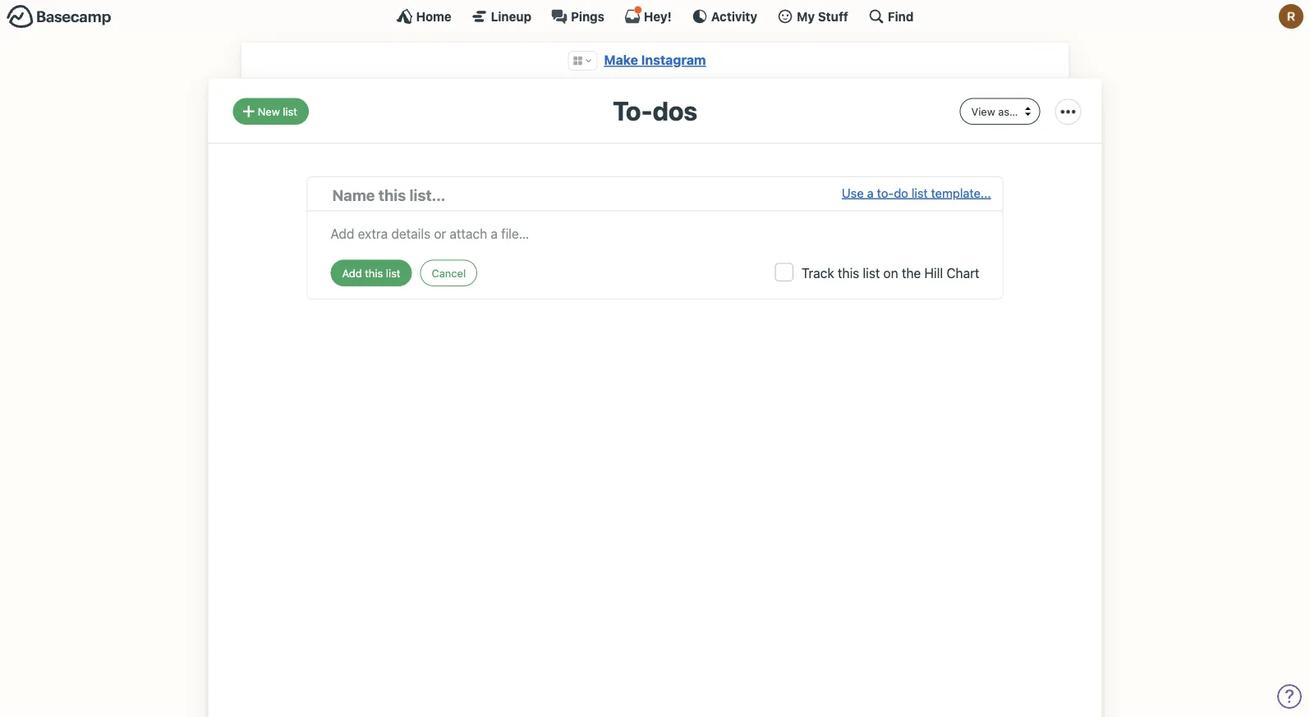 Task type: vqa. For each thing, say whether or not it's contained in the screenshot.
the all at the top of page
no



Task type: describe. For each thing, give the bounding box(es) containing it.
new list link
[[233, 98, 309, 125]]

my stuff button
[[777, 8, 848, 25]]

template...
[[931, 185, 991, 200]]

view
[[971, 105, 995, 117]]

home
[[416, 9, 452, 23]]

activity link
[[691, 8, 757, 25]]

2 horizontal spatial list
[[912, 185, 928, 200]]

make
[[604, 52, 638, 68]]

ruby image
[[1279, 4, 1304, 29]]

0 vertical spatial list
[[283, 105, 297, 117]]

cancel button
[[420, 260, 477, 287]]

make instagram
[[604, 52, 706, 68]]

this
[[838, 265, 859, 281]]

view as… button
[[960, 98, 1040, 125]]

1 horizontal spatial list
[[863, 265, 880, 281]]

hey!
[[644, 9, 672, 23]]

activity
[[711, 9, 757, 23]]

track this list on the hill chart
[[802, 265, 980, 281]]

my stuff
[[797, 9, 848, 23]]

stuff
[[818, 9, 848, 23]]

home link
[[396, 8, 452, 25]]

to-dos
[[613, 95, 697, 126]]

dos
[[653, 95, 697, 126]]

do
[[894, 185, 908, 200]]



Task type: locate. For each thing, give the bounding box(es) containing it.
as…
[[998, 105, 1018, 117]]

list left on
[[863, 265, 880, 281]]

make instagram link
[[604, 52, 706, 68]]

cancel
[[432, 267, 466, 279]]

pings button
[[551, 8, 604, 25]]

2 vertical spatial list
[[863, 265, 880, 281]]

on
[[883, 265, 898, 281]]

lineup link
[[471, 8, 532, 25]]

use a to-do list template...
[[842, 185, 991, 200]]

None text field
[[331, 220, 980, 243]]

to-
[[877, 185, 894, 200]]

find button
[[868, 8, 914, 25]]

use
[[842, 185, 864, 200]]

main element
[[0, 0, 1310, 32]]

list right do
[[912, 185, 928, 200]]

use a to-do list template... link
[[842, 183, 991, 206]]

find
[[888, 9, 914, 23]]

to-
[[613, 95, 653, 126]]

a
[[867, 185, 874, 200]]

track
[[802, 265, 834, 281]]

list
[[283, 105, 297, 117], [912, 185, 928, 200], [863, 265, 880, 281]]

hill chart
[[924, 265, 980, 281]]

my
[[797, 9, 815, 23]]

view as…
[[971, 105, 1018, 117]]

list right new
[[283, 105, 297, 117]]

1 vertical spatial list
[[912, 185, 928, 200]]

new list
[[258, 105, 297, 117]]

lineup
[[491, 9, 532, 23]]

0 horizontal spatial list
[[283, 105, 297, 117]]

None submit
[[331, 260, 412, 287]]

the
[[902, 265, 921, 281]]

pings
[[571, 9, 604, 23]]

instagram
[[641, 52, 706, 68]]

new
[[258, 105, 280, 117]]

Name this list… text field
[[332, 183, 842, 206]]

switch accounts image
[[7, 4, 112, 30]]

hey! button
[[624, 6, 672, 25]]



